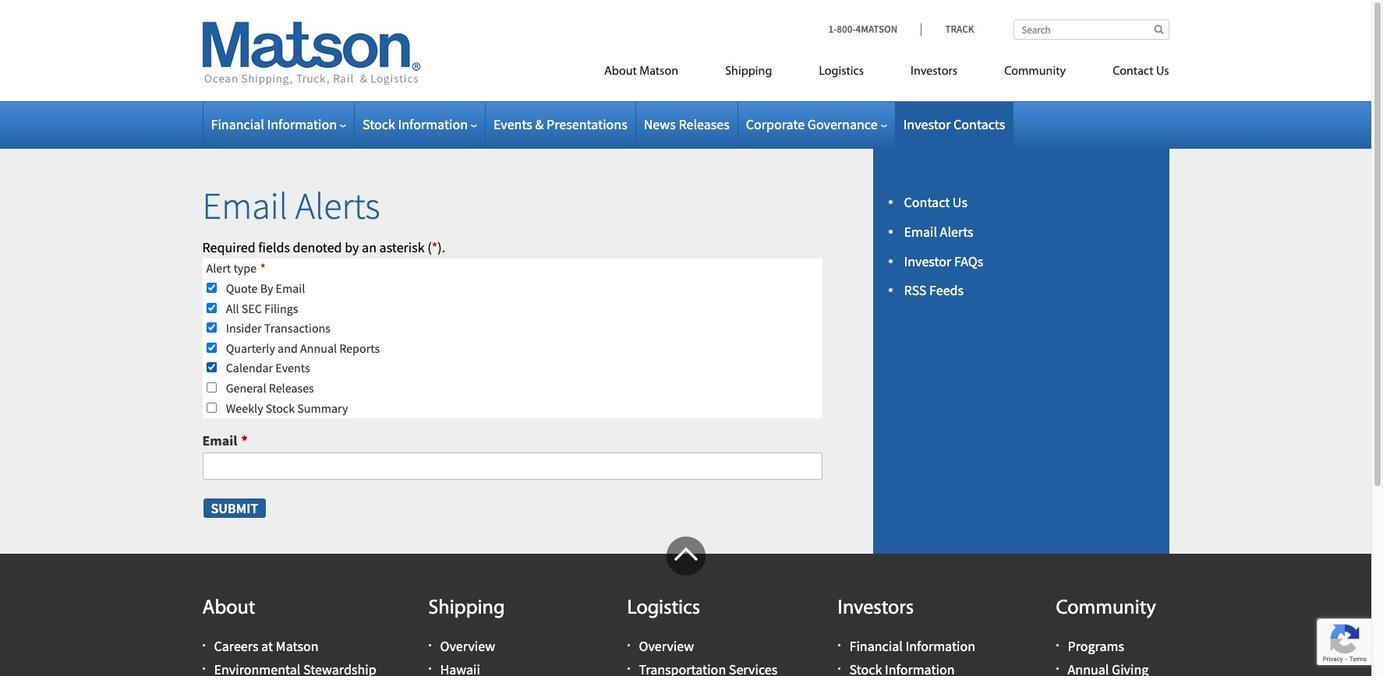 Task type: describe. For each thing, give the bounding box(es) containing it.
investor contacts link
[[904, 115, 1005, 133]]

financial information for leftmost financial information link
[[211, 115, 337, 133]]

Insider Transactions checkbox
[[206, 323, 216, 333]]

Quote By Email checkbox
[[206, 283, 216, 293]]

overview for shipping
[[440, 638, 495, 656]]

contact inside top menu navigation
[[1113, 66, 1154, 78]]

4matson
[[856, 23, 898, 36]]

shipping inside footer
[[429, 599, 505, 620]]

events & presentations
[[494, 115, 628, 133]]

careers
[[214, 638, 259, 656]]

careers at matson link
[[214, 638, 319, 656]]

required
[[202, 238, 256, 256]]

investors inside investors link
[[911, 66, 958, 78]]

shipping link
[[702, 58, 796, 90]]

1 horizontal spatial alerts
[[940, 223, 974, 241]]

by
[[345, 238, 359, 256]]

careers at matson
[[214, 638, 319, 656]]

type
[[233, 261, 257, 276]]

weekly
[[226, 401, 263, 416]]

about for about
[[202, 599, 255, 620]]

filings
[[264, 301, 298, 316]]

overview link for shipping
[[440, 638, 495, 656]]

financial for leftmost financial information link
[[211, 115, 264, 133]]

0 horizontal spatial alerts
[[295, 182, 380, 229]]

1 vertical spatial stock
[[266, 401, 295, 416]]

rss
[[904, 282, 927, 300]]

rss feeds
[[904, 282, 964, 300]]

community link
[[981, 58, 1090, 90]]

logistics inside top menu navigation
[[819, 66, 864, 78]]

quote by email
[[226, 281, 305, 296]]

information for leftmost financial information link
[[267, 115, 337, 133]]

all sec filings
[[226, 301, 298, 316]]

financial information for the rightmost financial information link
[[850, 638, 976, 656]]

email alerts link
[[904, 223, 974, 241]]

stock information link
[[363, 115, 477, 133]]

0 vertical spatial contact us link
[[1090, 58, 1169, 90]]

insider
[[226, 321, 262, 336]]

news
[[644, 115, 676, 133]]

annual
[[300, 341, 337, 356]]

(
[[428, 238, 432, 256]]

0 horizontal spatial us
[[953, 193, 968, 211]]

investors link
[[888, 58, 981, 90]]

programs
[[1068, 638, 1125, 656]]

releases for news releases
[[679, 115, 730, 133]]

quarterly
[[226, 341, 275, 356]]

and
[[278, 341, 298, 356]]

email up required
[[202, 182, 288, 229]]

shipping inside top menu navigation
[[725, 66, 772, 78]]

corporate governance
[[746, 115, 878, 133]]

investors inside footer
[[838, 599, 914, 620]]

feeds
[[930, 282, 964, 300]]

investor faqs link
[[904, 252, 984, 270]]

matson image
[[202, 22, 421, 86]]

investor faqs
[[904, 252, 984, 270]]

governance
[[808, 115, 878, 133]]

Search search field
[[1013, 19, 1169, 40]]

General Releases checkbox
[[206, 383, 216, 393]]

back to top image
[[666, 537, 705, 576]]

email up investor faqs link
[[904, 223, 937, 241]]

Quarterly and Annual Reports checkbox
[[206, 343, 216, 353]]

investor for investor faqs
[[904, 252, 952, 270]]

email up the filings
[[276, 281, 305, 296]]

quote
[[226, 281, 258, 296]]

Calendar Events checkbox
[[206, 363, 216, 373]]

800-
[[837, 23, 856, 36]]

overview for logistics
[[639, 638, 694, 656]]

).
[[438, 238, 446, 256]]



Task type: locate. For each thing, give the bounding box(es) containing it.
releases
[[679, 115, 730, 133], [269, 381, 314, 396]]

calendar events
[[226, 361, 310, 376]]

1 vertical spatial shipping
[[429, 599, 505, 620]]

0 horizontal spatial financial information
[[211, 115, 337, 133]]

information
[[267, 115, 337, 133], [398, 115, 468, 133], [906, 638, 976, 656]]

footer
[[0, 537, 1372, 677]]

1 vertical spatial us
[[953, 193, 968, 211]]

investor down investors link
[[904, 115, 951, 133]]

presentations
[[547, 115, 628, 133]]

0 horizontal spatial stock
[[266, 401, 295, 416]]

0 horizontal spatial contact
[[904, 193, 950, 211]]

all
[[226, 301, 239, 316]]

0 horizontal spatial about
[[202, 599, 255, 620]]

matson inside footer
[[276, 638, 319, 656]]

matson
[[640, 66, 679, 78], [276, 638, 319, 656]]

asterisk
[[379, 238, 425, 256]]

financial for the rightmost financial information link
[[850, 638, 903, 656]]

investors
[[911, 66, 958, 78], [838, 599, 914, 620]]

contact us
[[1113, 66, 1169, 78], [904, 193, 968, 211]]

about
[[604, 66, 637, 78], [202, 599, 255, 620]]

about for about matson
[[604, 66, 637, 78]]

contact
[[1113, 66, 1154, 78], [904, 193, 950, 211]]

community down search 'search field'
[[1005, 66, 1066, 78]]

summary
[[297, 401, 348, 416]]

rss feeds link
[[904, 282, 964, 300]]

0 horizontal spatial financial information link
[[211, 115, 346, 133]]

events
[[494, 115, 533, 133], [276, 361, 310, 376]]

investor contacts
[[904, 115, 1005, 133]]

1 vertical spatial investors
[[838, 599, 914, 620]]

1 vertical spatial contact us
[[904, 193, 968, 211]]

1 horizontal spatial financial information
[[850, 638, 976, 656]]

2 overview link from the left
[[639, 638, 694, 656]]

1 horizontal spatial contact us link
[[1090, 58, 1169, 90]]

1 vertical spatial about
[[202, 599, 255, 620]]

information inside footer
[[906, 638, 976, 656]]

Weekly Stock Summary checkbox
[[206, 403, 216, 413]]

alerts up the faqs
[[940, 223, 974, 241]]

0 horizontal spatial releases
[[269, 381, 314, 396]]

1 horizontal spatial us
[[1156, 66, 1169, 78]]

us up email alerts link
[[953, 193, 968, 211]]

financial information inside footer
[[850, 638, 976, 656]]

0 horizontal spatial contact us
[[904, 193, 968, 211]]

0 horizontal spatial overview
[[440, 638, 495, 656]]

financial information
[[211, 115, 337, 133], [850, 638, 976, 656]]

calendar
[[226, 361, 273, 376]]

0 horizontal spatial overview link
[[440, 638, 495, 656]]

1 horizontal spatial contact us
[[1113, 66, 1169, 78]]

email alerts up fields
[[202, 182, 380, 229]]

faqs
[[955, 252, 984, 270]]

alerts
[[295, 182, 380, 229], [940, 223, 974, 241]]

contact us link up email alerts link
[[904, 193, 968, 211]]

0 horizontal spatial shipping
[[429, 599, 505, 620]]

1 horizontal spatial overview link
[[639, 638, 694, 656]]

&
[[535, 115, 544, 133]]

0 vertical spatial about
[[604, 66, 637, 78]]

1 horizontal spatial email alerts
[[904, 223, 974, 241]]

2 overview from the left
[[639, 638, 694, 656]]

about inside "about matson" link
[[604, 66, 637, 78]]

1 vertical spatial community
[[1056, 599, 1156, 620]]

1 vertical spatial matson
[[276, 638, 319, 656]]

investor up the rss feeds link
[[904, 252, 952, 270]]

events down and on the left bottom of page
[[276, 361, 310, 376]]

1 horizontal spatial financial
[[850, 638, 903, 656]]

0 horizontal spatial contact us link
[[904, 193, 968, 211]]

1 horizontal spatial contact
[[1113, 66, 1154, 78]]

investor for investor contacts
[[904, 115, 951, 133]]

0 horizontal spatial financial
[[211, 115, 264, 133]]

logistics
[[819, 66, 864, 78], [627, 599, 700, 620]]

about matson link
[[581, 58, 702, 90]]

an
[[362, 238, 377, 256]]

us down search icon
[[1156, 66, 1169, 78]]

required fields denoted by an asterisk (
[[202, 238, 432, 256]]

news releases
[[644, 115, 730, 133]]

at
[[261, 638, 273, 656]]

0 horizontal spatial logistics
[[627, 599, 700, 620]]

stock information
[[363, 115, 468, 133]]

information for the rightmost financial information link
[[906, 638, 976, 656]]

0 vertical spatial events
[[494, 115, 533, 133]]

corporate
[[746, 115, 805, 133]]

information for stock information link
[[398, 115, 468, 133]]

general releases
[[226, 381, 314, 396]]

0 vertical spatial releases
[[679, 115, 730, 133]]

general
[[226, 381, 266, 396]]

contact down search 'search field'
[[1113, 66, 1154, 78]]

contact us up email alerts link
[[904, 193, 968, 211]]

Email email field
[[202, 453, 822, 480]]

0 vertical spatial community
[[1005, 66, 1066, 78]]

financial information link
[[211, 115, 346, 133], [850, 638, 976, 656]]

alert
[[206, 261, 231, 276]]

0 vertical spatial shipping
[[725, 66, 772, 78]]

1 horizontal spatial events
[[494, 115, 533, 133]]

events & presentations link
[[494, 115, 628, 133]]

2 horizontal spatial information
[[906, 638, 976, 656]]

0 vertical spatial financial
[[211, 115, 264, 133]]

0 horizontal spatial email alerts
[[202, 182, 380, 229]]

1 overview from the left
[[440, 638, 495, 656]]

programs link
[[1068, 638, 1125, 656]]

alert type
[[206, 261, 257, 276]]

1-
[[829, 23, 837, 36]]

about matson
[[604, 66, 679, 78]]

1 vertical spatial investor
[[904, 252, 952, 270]]

contact us down search icon
[[1113, 66, 1169, 78]]

0 vertical spatial investor
[[904, 115, 951, 133]]

corporate governance link
[[746, 115, 887, 133]]

insider transactions
[[226, 321, 331, 336]]

releases right news
[[679, 115, 730, 133]]

matson up news
[[640, 66, 679, 78]]

reports
[[339, 341, 380, 356]]

contact us link down search icon
[[1090, 58, 1169, 90]]

1 horizontal spatial information
[[398, 115, 468, 133]]

us
[[1156, 66, 1169, 78], [953, 193, 968, 211]]

0 horizontal spatial events
[[276, 361, 310, 376]]

1 horizontal spatial about
[[604, 66, 637, 78]]

logistics link
[[796, 58, 888, 90]]

1 overview link from the left
[[440, 638, 495, 656]]

1 vertical spatial contact
[[904, 193, 950, 211]]

about up presentations
[[604, 66, 637, 78]]

0 horizontal spatial matson
[[276, 638, 319, 656]]

0 vertical spatial stock
[[363, 115, 395, 133]]

track
[[946, 23, 974, 36]]

track link
[[921, 23, 974, 36]]

email alerts up investor faqs
[[904, 223, 974, 241]]

email down weekly stock summary checkbox
[[202, 432, 237, 450]]

about inside footer
[[202, 599, 255, 620]]

1 vertical spatial financial information
[[850, 638, 976, 656]]

community
[[1005, 66, 1066, 78], [1056, 599, 1156, 620]]

0 vertical spatial contact us
[[1113, 66, 1169, 78]]

0 horizontal spatial information
[[267, 115, 337, 133]]

email
[[202, 182, 288, 229], [904, 223, 937, 241], [276, 281, 305, 296], [202, 432, 237, 450]]

investor
[[904, 115, 951, 133], [904, 252, 952, 270]]

matson right 'at'
[[276, 638, 319, 656]]

1 horizontal spatial matson
[[640, 66, 679, 78]]

events left &
[[494, 115, 533, 133]]

1 horizontal spatial releases
[[679, 115, 730, 133]]

1 horizontal spatial shipping
[[725, 66, 772, 78]]

quarterly and annual reports
[[226, 341, 380, 356]]

1-800-4matson
[[829, 23, 898, 36]]

news releases link
[[644, 115, 730, 133]]

logistics down 800-
[[819, 66, 864, 78]]

1-800-4matson link
[[829, 23, 921, 36]]

sec
[[242, 301, 262, 316]]

All SEC Filings checkbox
[[206, 303, 216, 313]]

1 vertical spatial contact us link
[[904, 193, 968, 211]]

None search field
[[1013, 19, 1169, 40]]

weekly stock summary
[[226, 401, 348, 416]]

0 vertical spatial financial information link
[[211, 115, 346, 133]]

shipping
[[725, 66, 772, 78], [429, 599, 505, 620]]

top menu navigation
[[534, 58, 1169, 90]]

us inside top menu navigation
[[1156, 66, 1169, 78]]

transactions
[[264, 321, 331, 336]]

0 vertical spatial logistics
[[819, 66, 864, 78]]

community inside top menu navigation
[[1005, 66, 1066, 78]]

1 horizontal spatial logistics
[[819, 66, 864, 78]]

about up careers
[[202, 599, 255, 620]]

footer containing about
[[0, 537, 1372, 677]]

1 horizontal spatial financial information link
[[850, 638, 976, 656]]

fields
[[258, 238, 290, 256]]

alerts up by
[[295, 182, 380, 229]]

overview
[[440, 638, 495, 656], [639, 638, 694, 656]]

releases for general releases
[[269, 381, 314, 396]]

0 vertical spatial us
[[1156, 66, 1169, 78]]

overview link
[[440, 638, 495, 656], [639, 638, 694, 656]]

0 vertical spatial financial information
[[211, 115, 337, 133]]

logistics down back to top image
[[627, 599, 700, 620]]

0 vertical spatial matson
[[640, 66, 679, 78]]

overview link for logistics
[[639, 638, 694, 656]]

community up programs
[[1056, 599, 1156, 620]]

0 vertical spatial investors
[[911, 66, 958, 78]]

email alerts
[[202, 182, 380, 229], [904, 223, 974, 241]]

None submit
[[202, 498, 267, 519]]

denoted
[[293, 238, 342, 256]]

contact us inside top menu navigation
[[1113, 66, 1169, 78]]

1 horizontal spatial stock
[[363, 115, 395, 133]]

1 vertical spatial financial information link
[[850, 638, 976, 656]]

1 vertical spatial financial
[[850, 638, 903, 656]]

by
[[260, 281, 273, 296]]

stock
[[363, 115, 395, 133], [266, 401, 295, 416]]

search image
[[1155, 24, 1164, 34]]

matson inside "about matson" link
[[640, 66, 679, 78]]

releases up "weekly stock summary" on the bottom left
[[269, 381, 314, 396]]

financial
[[211, 115, 264, 133], [850, 638, 903, 656]]

contact us link
[[1090, 58, 1169, 90], [904, 193, 968, 211]]

0 vertical spatial contact
[[1113, 66, 1154, 78]]

1 horizontal spatial overview
[[639, 638, 694, 656]]

1 vertical spatial events
[[276, 361, 310, 376]]

1 vertical spatial logistics
[[627, 599, 700, 620]]

contacts
[[954, 115, 1005, 133]]

1 vertical spatial releases
[[269, 381, 314, 396]]

contact up email alerts link
[[904, 193, 950, 211]]



Task type: vqa. For each thing, say whether or not it's contained in the screenshot.
the leftmost EDT
no



